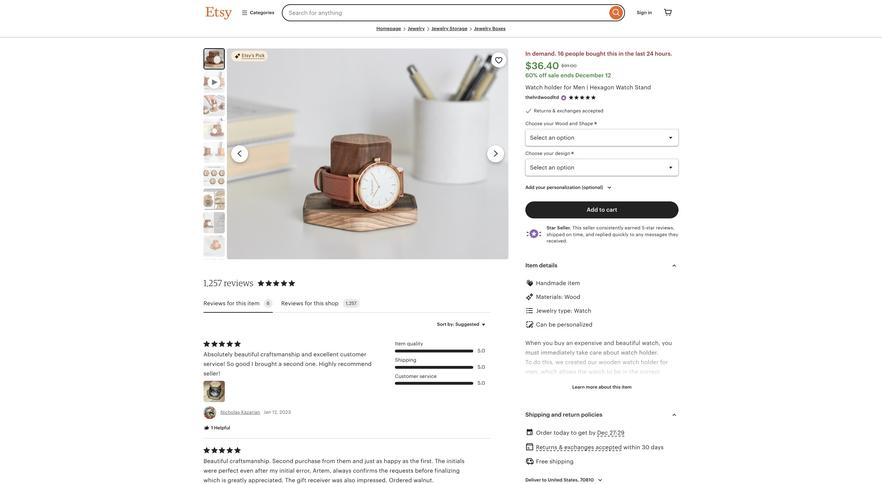 Task type: describe. For each thing, give the bounding box(es) containing it.
for left shop
[[305, 300, 313, 307]]

menu bar containing homepage
[[206, 26, 677, 38]]

and left shape
[[570, 121, 578, 126]]

shipping
[[550, 458, 574, 465]]

learn more about this item button
[[567, 381, 637, 394]]

this right bought on the top of page
[[607, 50, 617, 57]]

2 5.0 from the top
[[478, 364, 485, 370]]

(cylinder),
[[564, 475, 592, 481]]

item for item quality
[[395, 341, 406, 347]]

etsy's pick
[[242, 53, 265, 58]]

add for add to cart
[[587, 207, 598, 213]]

and inside 'beautiful craftsmanship. second purchase from them and just as happy as the first. the initials were perfect even after my initial error, artem, always confirms the requests before finalizing which is greatly appreciated. the gift receiver was also impressed. ordered walnut.'
[[353, 458, 363, 465]]

exchanges for returns & exchanges accepted
[[557, 108, 581, 113]]

a up 'within'
[[631, 436, 634, 443]]

your for wood
[[544, 121, 554, 126]]

add to cart button
[[526, 202, 679, 219]]

the left first.
[[410, 458, 419, 465]]

this inside dropdown button
[[613, 384, 621, 390]]

perfect
[[219, 467, 239, 474]]

craftsmanship.
[[230, 458, 271, 465]]

tab list containing reviews for this item
[[204, 295, 491, 313]]

return
[[563, 411, 580, 418]]

deliver to united states, 70810 button
[[520, 473, 610, 484]]

hexagon watch stand made from wood image
[[204, 95, 225, 116]]

brought
[[255, 361, 277, 368]]

handmade
[[536, 280, 566, 287]]

item details button
[[519, 257, 685, 274]]

first.
[[421, 458, 433, 465]]

add for add your personalization (optional)
[[526, 185, 535, 190]]

and inside "mens watch holder is presented in three variants of the form: a circle (cylinder), a hexagon and a triangle."
[[623, 475, 634, 481]]

this seller consistently earned 5-star reviews, shipped on time, and replied quickly to any messages they received.
[[547, 225, 679, 244]]

Search for anything text field
[[282, 4, 608, 21]]

and right shape,
[[628, 378, 638, 385]]

1 horizontal spatial the
[[435, 458, 445, 465]]

star
[[647, 225, 655, 231]]

excellent inside our hexagon watch stand is a stylish accessory and an excellent addition to the unusual design of any room. it is suitable for both modern smartwatches, such as apple watch and regular models with a steel or leather strap.
[[526, 417, 551, 424]]

free
[[536, 458, 548, 465]]

just
[[365, 458, 375, 465]]

helpful
[[214, 425, 230, 430]]

with
[[618, 436, 629, 443]]

quality
[[407, 341, 423, 347]]

hexagon inside our hexagon watch stand is a stylish accessory and an excellent addition to the unusual design of any room. it is suitable for both modern smartwatches, such as apple watch and regular models with a steel or leather strap.
[[538, 407, 562, 414]]

such
[[644, 426, 657, 433]]

and up room.
[[658, 407, 668, 414]]

dec
[[598, 429, 608, 436]]

to inside our hexagon watch stand is a stylish accessory and an excellent addition to the unusual design of any room. it is suitable for both modern smartwatches, such as apple watch and regular models with a steel or leather strap.
[[577, 417, 582, 424]]

6
[[267, 301, 270, 306]]

our hexagon watch stand is a stylish accessory and an excellent addition to the unusual design of any room. it is suitable for both modern smartwatches, such as apple watch and regular models with a steel or leather strap.
[[526, 407, 678, 452]]

$91.00
[[562, 63, 577, 68]]

mens watch holder is presented in three variants of the form: a circle (cylinder), a hexagon and a triangle.
[[526, 465, 678, 481]]

watch holder for men hexagon watch stand image 7 image
[[204, 212, 225, 233]]

shipping for shipping
[[395, 357, 417, 363]]

cart
[[607, 207, 617, 213]]

the left dial
[[640, 378, 649, 385]]

addition
[[552, 417, 575, 424]]

leather
[[658, 436, 677, 443]]

appreciated.
[[249, 477, 284, 484]]

hexagon inside "mens watch holder is presented in three variants of the form: a circle (cylinder), a hexagon and a triangle."
[[598, 475, 622, 481]]

design inside our hexagon watch stand is a stylish accessory and an excellent addition to the unusual design of any room. it is suitable for both modern smartwatches, such as apple watch and regular models with a steel or leather strap.
[[618, 417, 636, 424]]

modern
[[579, 426, 601, 433]]

presented
[[586, 465, 614, 472]]

its
[[600, 378, 606, 385]]

returns & exchanges accepted within 30 days
[[536, 444, 664, 451]]

returns for returns & exchanges accepted within 30 days
[[536, 444, 558, 451]]

this left shop
[[314, 300, 324, 307]]

glass
[[662, 378, 676, 385]]

shop
[[325, 300, 339, 307]]

by:
[[448, 322, 454, 327]]

we
[[556, 359, 564, 366]]

happy
[[384, 458, 401, 465]]

watch holder for men made of oak or walnut image
[[204, 142, 225, 163]]

before
[[415, 467, 433, 474]]

16
[[558, 50, 564, 57]]

not
[[526, 388, 535, 395]]

an inside our hexagon watch stand is a stylish accessory and an excellent addition to the unusual design of any room. it is suitable for both modern smartwatches, such as apple watch and regular models with a steel or leather strap.
[[670, 407, 677, 414]]

70810
[[580, 478, 594, 483]]

& for returns & exchanges accepted within 30 days
[[559, 444, 563, 451]]

a down three
[[635, 475, 639, 481]]

suggested
[[456, 322, 480, 327]]

to inside add to cart button
[[600, 207, 605, 213]]

to down "wooden"
[[607, 369, 613, 375]]

initials
[[447, 458, 465, 465]]

regular
[[574, 436, 594, 443]]

homepage link
[[377, 26, 401, 31]]

ordered
[[389, 477, 412, 484]]

returns & exchanges accepted
[[534, 108, 604, 113]]

$36.40 $91.00
[[526, 60, 577, 71]]

policies
[[581, 411, 603, 418]]

as inside our hexagon watch stand is a stylish accessory and an excellent addition to the unusual design of any room. it is suitable for both modern smartwatches, such as apple watch and regular models with a steel or leather strap.
[[659, 426, 665, 433]]

60%
[[526, 72, 538, 79]]

time,
[[573, 232, 585, 237]]

jewelry boxes link
[[474, 26, 506, 31]]

for up star_seller image
[[564, 84, 572, 91]]

1,257 for 1,257
[[346, 301, 357, 306]]

your for design
[[544, 151, 554, 156]]

0 vertical spatial holder
[[545, 84, 563, 91]]

must
[[526, 349, 539, 356]]

sign in button
[[632, 6, 658, 19]]

jewelry for jewelry boxes
[[474, 26, 491, 31]]

24
[[647, 50, 654, 57]]

jewelry storage
[[432, 26, 468, 31]]

view details of this review photo by nicholas kazarian image
[[204, 381, 225, 402]]

the inside our hexagon watch stand is a stylish accessory and an excellent addition to the unusual design of any room. it is suitable for both modern smartwatches, such as apple watch and regular models with a steel or leather strap.
[[584, 417, 593, 424]]

choose for choose your wood and shape
[[526, 121, 543, 126]]

handmade item
[[536, 280, 580, 287]]

service
[[420, 373, 437, 379]]

accepted for returns & exchanges accepted within 30 days
[[596, 444, 622, 451]]

0 horizontal spatial watch holder for men hexagon watch stand image 1 image
[[204, 49, 224, 69]]

jewelry for jewelry storage
[[432, 26, 449, 31]]

star seller.
[[547, 225, 572, 231]]

seller!
[[204, 370, 220, 377]]

materials:
[[536, 294, 563, 300]]

seller.
[[557, 225, 572, 231]]

materials: wood
[[536, 294, 581, 300]]

reviews for reviews for this shop
[[281, 300, 303, 307]]

also
[[344, 477, 355, 484]]

exchanges for returns & exchanges accepted within 30 days
[[565, 444, 594, 451]]

watch inside our hexagon watch stand is a stylish accessory and an excellent addition to the unusual design of any room. it is suitable for both modern smartwatches, such as apple watch and regular models with a steel or leather strap.
[[563, 407, 580, 414]]

1 horizontal spatial watch holder for men hexagon watch stand image 1 image
[[227, 48, 509, 259]]

personalization
[[547, 185, 581, 190]]

absolutely
[[204, 351, 233, 358]]

a right "deliver"
[[542, 475, 545, 481]]

0 horizontal spatial design
[[555, 151, 571, 156]]

0 vertical spatial item
[[568, 280, 580, 287]]

in left last
[[619, 50, 624, 57]]

returns & exchanges accepted button
[[536, 442, 622, 453]]

replied
[[596, 232, 611, 237]]

|
[[587, 84, 588, 91]]

to left "keep"
[[578, 378, 583, 385]]

a down "presented"
[[593, 475, 596, 481]]

holder inside when you buy an expensive and beautiful watch, you must immediately take care about watch holder. to do this, we created our wooden watch holder for men, which allows the watch to be in the correct position, the strap to keep its shape, and the dial glass not to be scratched.
[[641, 359, 659, 366]]

my
[[270, 467, 278, 474]]

0 horizontal spatial as
[[376, 458, 382, 465]]

accepted for returns & exchanges accepted
[[583, 108, 604, 113]]

gift
[[297, 477, 306, 484]]

sort by: suggested
[[437, 322, 480, 327]]

sign
[[637, 10, 647, 15]]

is inside 'beautiful craftsmanship. second purchase from them and just as happy as the first. the initials were perfect even after my initial error, artem, always confirms the requests before finalizing which is greatly appreciated. the gift receiver was also impressed. ordered walnut.'
[[222, 477, 226, 484]]

choose your wood and shape
[[526, 121, 595, 126]]

thehrdwoodltd
[[526, 95, 559, 100]]

and inside absolutely beautiful craftsmanship and excellent customer service!  so good i brought a second one.  highly recommend seller!
[[302, 351, 312, 358]]

storage
[[450, 26, 468, 31]]

do
[[534, 359, 541, 366]]

add to cart
[[587, 207, 617, 213]]

1 helpful button
[[198, 422, 236, 435]]

second
[[272, 458, 294, 465]]

craftsmanship
[[261, 351, 300, 358]]

from
[[322, 458, 335, 465]]

learn
[[573, 384, 585, 390]]

about inside dropdown button
[[599, 384, 612, 390]]

watch down the holder.
[[623, 359, 640, 366]]

watch down our
[[589, 369, 605, 375]]

nicholas
[[221, 410, 240, 415]]

5.0 for quality
[[478, 348, 485, 354]]

1 vertical spatial wood
[[565, 294, 581, 300]]

watch inside "mens watch holder is presented in three variants of the form: a circle (cylinder), a hexagon and a triangle."
[[542, 465, 559, 472]]

beautiful inside when you buy an expensive and beautiful watch, you must immediately take care about watch holder. to do this, we created our wooden watch holder for men, which allows the watch to be in the correct position, the strap to keep its shape, and the dial glass not to be scratched.
[[616, 340, 641, 346]]



Task type: locate. For each thing, give the bounding box(es) containing it.
three
[[622, 465, 637, 472]]

1 choose from the top
[[526, 121, 543, 126]]

to right not
[[536, 388, 542, 395]]

29
[[618, 429, 625, 436]]

1 horizontal spatial reviews
[[281, 300, 303, 307]]

0 horizontal spatial shipping
[[395, 357, 417, 363]]

(optional)
[[582, 185, 603, 190]]

add your personalization (optional) button
[[520, 180, 619, 195]]

variants
[[638, 465, 660, 472]]

an inside when you buy an expensive and beautiful watch, you must immediately take care about watch holder. to do this, we created our wooden watch holder for men, which allows the watch to be in the correct position, the strap to keep its shape, and the dial glass not to be scratched.
[[567, 340, 573, 346]]

the down initial
[[285, 477, 295, 484]]

the left 'strap'
[[551, 378, 560, 385]]

any
[[636, 232, 644, 237], [645, 417, 655, 424]]

learn more about this item
[[573, 384, 632, 390]]

reviews right 6
[[281, 300, 303, 307]]

of inside "mens watch holder is presented in three variants of the form: a circle (cylinder), a hexagon and a triangle."
[[662, 465, 667, 472]]

& for returns & exchanges accepted
[[553, 108, 556, 113]]

jewelry for jewelry 'link' at the top left
[[408, 26, 425, 31]]

holder down sale
[[545, 84, 563, 91]]

0 vertical spatial item
[[526, 262, 538, 269]]

0 vertical spatial choose
[[526, 121, 543, 126]]

2 vertical spatial 5.0
[[478, 380, 485, 386]]

returns for returns & exchanges accepted
[[534, 108, 551, 113]]

0 horizontal spatial beautiful
[[234, 351, 259, 358]]

1 horizontal spatial excellent
[[526, 417, 551, 424]]

0 vertical spatial the
[[435, 458, 445, 465]]

accepted down models
[[596, 444, 622, 451]]

to up order today to get by dec 27-29
[[577, 417, 582, 424]]

this
[[573, 225, 582, 231]]

1 vertical spatial exchanges
[[565, 444, 594, 451]]

jewelry storage link
[[432, 26, 468, 31]]

1 vertical spatial about
[[599, 384, 612, 390]]

banner containing categories
[[193, 0, 690, 26]]

dial
[[650, 378, 660, 385]]

jewelry left boxes
[[474, 26, 491, 31]]

to left get
[[571, 429, 577, 436]]

1 vertical spatial choose
[[526, 151, 543, 156]]

mens
[[526, 465, 540, 472]]

0 horizontal spatial hexagon
[[538, 407, 562, 414]]

&
[[553, 108, 556, 113], [559, 444, 563, 451]]

1 horizontal spatial an
[[670, 407, 677, 414]]

watch holder for men hexagon watch stand image 1 image
[[227, 48, 509, 259], [204, 49, 224, 69]]

item inside dropdown button
[[622, 384, 632, 390]]

off
[[539, 72, 547, 79]]

0 horizontal spatial an
[[567, 340, 573, 346]]

any down 5-
[[636, 232, 644, 237]]

a
[[279, 361, 282, 368], [604, 407, 608, 414], [631, 436, 634, 443], [542, 475, 545, 481], [593, 475, 596, 481], [635, 475, 639, 481]]

our
[[588, 359, 597, 366]]

holder up deliver to united states, 70810 dropdown button
[[560, 465, 578, 472]]

shape
[[579, 121, 593, 126]]

jewelry
[[408, 26, 425, 31], [432, 26, 449, 31], [474, 26, 491, 31], [536, 308, 557, 314]]

excellent up highly
[[314, 351, 339, 358]]

1 vertical spatial 5.0
[[478, 364, 485, 370]]

is down perfect
[[222, 477, 226, 484]]

the left last
[[625, 50, 634, 57]]

watch holder for men hexagon watch stand image 6 image
[[204, 189, 225, 210]]

shipping inside dropdown button
[[526, 411, 550, 418]]

a up unusual
[[604, 407, 608, 414]]

hexagon up addition
[[538, 407, 562, 414]]

any up such
[[645, 417, 655, 424]]

and up one.
[[302, 351, 312, 358]]

wood up type: on the bottom right
[[565, 294, 581, 300]]

item inside dropdown button
[[526, 262, 538, 269]]

as up requests at the left bottom of page
[[403, 458, 409, 465]]

1 vertical spatial add
[[587, 207, 598, 213]]

to
[[526, 359, 532, 366]]

0 vertical spatial returns
[[534, 108, 551, 113]]

1 vertical spatial item
[[395, 341, 406, 347]]

item left quality
[[395, 341, 406, 347]]

2 vertical spatial holder
[[560, 465, 578, 472]]

excellent inside absolutely beautiful craftsmanship and excellent customer service!  so good i brought a second one.  highly recommend seller!
[[314, 351, 339, 358]]

1 vertical spatial accepted
[[596, 444, 622, 451]]

for up 'glass'
[[661, 359, 668, 366]]

0 vertical spatial &
[[553, 108, 556, 113]]

1 vertical spatial &
[[559, 444, 563, 451]]

1 horizontal spatial 1,257
[[346, 301, 357, 306]]

in inside "mens watch holder is presented in three variants of the form: a circle (cylinder), a hexagon and a triangle."
[[615, 465, 621, 472]]

reviews down 1,257 reviews
[[204, 300, 226, 307]]

2 vertical spatial be
[[544, 388, 551, 395]]

3 5.0 from the top
[[478, 380, 485, 386]]

hexagon
[[590, 84, 615, 91]]

add left personalization
[[526, 185, 535, 190]]

requests
[[390, 467, 414, 474]]

a inside absolutely beautiful craftsmanship and excellent customer service!  so good i brought a second one.  highly recommend seller!
[[279, 361, 282, 368]]

error,
[[296, 467, 311, 474]]

0 vertical spatial shipping
[[395, 357, 417, 363]]

1 horizontal spatial &
[[559, 444, 563, 451]]

1 vertical spatial which
[[204, 477, 220, 484]]

your
[[544, 121, 554, 126], [544, 151, 554, 156], [536, 185, 546, 190]]

0 vertical spatial 1,257
[[204, 278, 222, 289]]

1 5.0 from the top
[[478, 348, 485, 354]]

returns down 'order'
[[536, 444, 558, 451]]

them
[[337, 458, 351, 465]]

the left correct at the bottom right of the page
[[630, 369, 639, 375]]

shape,
[[608, 378, 626, 385]]

which inside 'beautiful craftsmanship. second purchase from them and just as happy as the first. the initials were perfect even after my initial error, artem, always confirms the requests before finalizing which is greatly appreciated. the gift receiver was also impressed. ordered walnut.'
[[204, 477, 220, 484]]

sign in
[[637, 10, 652, 15]]

2 you from the left
[[662, 340, 672, 346]]

on
[[566, 232, 572, 237]]

a down craftsmanship
[[279, 361, 282, 368]]

1 horizontal spatial of
[[662, 465, 667, 472]]

watch up addition
[[563, 407, 580, 414]]

any inside the this seller consistently earned 5-star reviews, shipped on time, and replied quickly to any messages they received.
[[636, 232, 644, 237]]

and left return
[[552, 411, 562, 418]]

as right just
[[376, 458, 382, 465]]

1 horizontal spatial add
[[587, 207, 598, 213]]

any inside our hexagon watch stand is a stylish accessory and an excellent addition to the unusual design of any room. it is suitable for both modern smartwatches, such as apple watch and regular models with a steel or leather strap.
[[645, 417, 655, 424]]

about inside when you buy an expensive and beautiful watch, you must immediately take care about watch holder. to do this, we created our wooden watch holder for men, which allows the watch to be in the correct position, the strap to keep its shape, and the dial glass not to be scratched.
[[604, 349, 620, 356]]

about
[[604, 349, 620, 356], [599, 384, 612, 390]]

the
[[625, 50, 634, 57], [578, 369, 587, 375], [630, 369, 639, 375], [551, 378, 560, 385], [640, 378, 649, 385], [584, 417, 593, 424], [410, 458, 419, 465], [669, 465, 678, 472], [379, 467, 388, 474]]

to inside deliver to united states, 70810 dropdown button
[[542, 478, 547, 483]]

1 vertical spatial of
[[662, 465, 667, 472]]

which down this,
[[541, 369, 558, 375]]

0 horizontal spatial item
[[395, 341, 406, 347]]

0 vertical spatial hexagon
[[538, 407, 562, 414]]

item
[[568, 280, 580, 287], [248, 300, 260, 307], [622, 384, 632, 390]]

excellent up 'suitable'
[[526, 417, 551, 424]]

holder inside "mens watch holder is presented in three variants of the form: a circle (cylinder), a hexagon and a triangle."
[[560, 465, 578, 472]]

0 vertical spatial your
[[544, 121, 554, 126]]

watch left the holder.
[[621, 349, 638, 356]]

cylinder watch stand made of wood image
[[204, 119, 225, 140]]

artem,
[[313, 467, 332, 474]]

1 horizontal spatial item
[[526, 262, 538, 269]]

1 reviews from the left
[[204, 300, 226, 307]]

0 horizontal spatial reviews
[[204, 300, 226, 307]]

add inside button
[[587, 207, 598, 213]]

exchanges down regular
[[565, 444, 594, 451]]

in inside when you buy an expensive and beautiful watch, you must immediately take care about watch holder. to do this, we created our wooden watch holder for men, which allows the watch to be in the correct position, the strap to keep its shape, and the dial glass not to be scratched.
[[623, 369, 628, 375]]

beautiful
[[204, 458, 228, 465]]

0 vertical spatial which
[[541, 369, 558, 375]]

2023
[[280, 410, 291, 415]]

beautiful up the holder.
[[616, 340, 641, 346]]

watch down 60%
[[526, 84, 543, 91]]

0 horizontal spatial any
[[636, 232, 644, 237]]

0 vertical spatial an
[[567, 340, 573, 346]]

deliver
[[526, 478, 541, 483]]

5.0 for service
[[478, 380, 485, 386]]

1,257 for 1,257 reviews
[[204, 278, 222, 289]]

0 vertical spatial excellent
[[314, 351, 339, 358]]

is up unusual
[[598, 407, 603, 414]]

customer
[[340, 351, 367, 358]]

0 horizontal spatial item
[[248, 300, 260, 307]]

kazarian
[[241, 410, 260, 415]]

beautiful up the good
[[234, 351, 259, 358]]

hexagon down "presented"
[[598, 475, 622, 481]]

0 vertical spatial 5.0
[[478, 348, 485, 354]]

1 vertical spatial be
[[614, 369, 621, 375]]

shipping for shipping and return policies
[[526, 411, 550, 418]]

quickly
[[613, 232, 629, 237]]

your for personalization
[[536, 185, 546, 190]]

0 horizontal spatial 1,257
[[204, 278, 222, 289]]

and down seller
[[586, 232, 594, 237]]

0 horizontal spatial which
[[204, 477, 220, 484]]

watch holder for men | hexagon watch stand
[[526, 84, 651, 91]]

is inside "mens watch holder is presented in three variants of the form: a circle (cylinder), a hexagon and a triangle."
[[580, 465, 584, 472]]

2 vertical spatial your
[[536, 185, 546, 190]]

1,257 inside tab list
[[346, 301, 357, 306]]

be down 'position,'
[[544, 388, 551, 395]]

beautiful inside absolutely beautiful craftsmanship and excellent customer service!  so good i brought a second one.  highly recommend seller!
[[234, 351, 259, 358]]

add inside dropdown button
[[526, 185, 535, 190]]

earned
[[625, 225, 641, 231]]

as
[[659, 426, 665, 433], [376, 458, 382, 465], [403, 458, 409, 465]]

an up "it"
[[670, 407, 677, 414]]

12,
[[272, 410, 278, 415]]

categories
[[250, 10, 274, 15]]

2 horizontal spatial item
[[622, 384, 632, 390]]

0 vertical spatial accepted
[[583, 108, 604, 113]]

star_seller image
[[561, 95, 567, 101]]

0 vertical spatial be
[[549, 322, 556, 328]]

created
[[565, 359, 587, 366]]

and down both
[[562, 436, 573, 443]]

you left buy
[[543, 340, 553, 346]]

1 you from the left
[[543, 340, 553, 346]]

for down addition
[[555, 426, 563, 433]]

menu bar
[[206, 26, 677, 38]]

add your personalization (optional)
[[526, 185, 603, 190]]

0 vertical spatial beautiful
[[616, 340, 641, 346]]

1 horizontal spatial shipping
[[526, 411, 550, 418]]

None search field
[[282, 4, 625, 21]]

0 vertical spatial design
[[555, 151, 571, 156]]

in up shape,
[[623, 369, 628, 375]]

and left just
[[353, 458, 363, 465]]

watch down 'suitable'
[[543, 436, 561, 443]]

jewelry for jewelry type: watch
[[536, 308, 557, 314]]

and inside dropdown button
[[552, 411, 562, 418]]

in left three
[[615, 465, 621, 472]]

& up choose your wood and shape
[[553, 108, 556, 113]]

1 horizontal spatial any
[[645, 417, 655, 424]]

$36.40
[[526, 60, 559, 71]]

tab list
[[204, 295, 491, 313]]

good
[[236, 361, 250, 368]]

watch left stand
[[616, 84, 634, 91]]

this right its
[[613, 384, 621, 390]]

and up "wooden"
[[604, 340, 615, 346]]

in
[[526, 50, 531, 57]]

2 vertical spatial item
[[622, 384, 632, 390]]

0 horizontal spatial add
[[526, 185, 535, 190]]

0 horizontal spatial &
[[553, 108, 556, 113]]

for inside our hexagon watch stand is a stylish accessory and an excellent addition to the unusual design of any room. it is suitable for both modern smartwatches, such as apple watch and regular models with a steel or leather strap.
[[555, 426, 563, 433]]

this,
[[542, 359, 554, 366]]

1 horizontal spatial hexagon
[[598, 475, 622, 481]]

reviews
[[204, 300, 226, 307], [281, 300, 303, 307]]

jewelry down "materials:"
[[536, 308, 557, 314]]

item left details
[[526, 262, 538, 269]]

sale
[[548, 72, 559, 79]]

0 horizontal spatial excellent
[[314, 351, 339, 358]]

care
[[590, 349, 602, 356]]

to left cart
[[600, 207, 605, 213]]

0 vertical spatial of
[[638, 417, 644, 424]]

2 horizontal spatial as
[[659, 426, 665, 433]]

banner
[[193, 0, 690, 26]]

0 vertical spatial exchanges
[[557, 108, 581, 113]]

reviews for reviews for this item
[[204, 300, 226, 307]]

1 horizontal spatial you
[[662, 340, 672, 346]]

room.
[[657, 417, 673, 424]]

in inside button
[[648, 10, 652, 15]]

watch inside our hexagon watch stand is a stylish accessory and an excellent addition to the unusual design of any room. it is suitable for both modern smartwatches, such as apple watch and regular models with a steel or leather strap.
[[543, 436, 561, 443]]

1 vertical spatial your
[[544, 151, 554, 156]]

5.0
[[478, 348, 485, 354], [478, 364, 485, 370], [478, 380, 485, 386]]

watch up the personalized
[[574, 308, 592, 314]]

0 horizontal spatial you
[[543, 340, 553, 346]]

people
[[566, 50, 585, 57]]

which down were
[[204, 477, 220, 484]]

1 vertical spatial shipping
[[526, 411, 550, 418]]

position,
[[526, 378, 550, 385]]

1 vertical spatial any
[[645, 417, 655, 424]]

your down returns & exchanges accepted
[[544, 121, 554, 126]]

be right can
[[549, 322, 556, 328]]

watch up circle
[[542, 465, 559, 472]]

the down stand
[[584, 417, 593, 424]]

0 vertical spatial about
[[604, 349, 620, 356]]

1 vertical spatial holder
[[641, 359, 659, 366]]

1 vertical spatial item
[[248, 300, 260, 307]]

2 choose from the top
[[526, 151, 543, 156]]

of
[[638, 417, 644, 424], [662, 465, 667, 472]]

be up shape,
[[614, 369, 621, 375]]

jewelry right homepage
[[408, 26, 425, 31]]

order
[[536, 429, 552, 436]]

hexagon watch stand handmade image
[[204, 236, 225, 257]]

1 horizontal spatial design
[[618, 417, 636, 424]]

your down choose your wood and shape
[[544, 151, 554, 156]]

2 reviews from the left
[[281, 300, 303, 307]]

the up finalizing
[[435, 458, 445, 465]]

item for item details
[[526, 262, 538, 269]]

0 horizontal spatial the
[[285, 477, 295, 484]]

0 vertical spatial wood
[[555, 121, 568, 126]]

purchase
[[295, 458, 321, 465]]

to left united
[[542, 478, 547, 483]]

in right sign
[[648, 10, 652, 15]]

wood down returns & exchanges accepted
[[555, 121, 568, 126]]

reviews
[[224, 278, 254, 289]]

1 vertical spatial beautiful
[[234, 351, 259, 358]]

and down three
[[623, 475, 634, 481]]

1,257 left reviews
[[204, 278, 222, 289]]

the down created
[[578, 369, 587, 375]]

1
[[211, 425, 213, 430]]

your inside dropdown button
[[536, 185, 546, 190]]

walnut.
[[414, 477, 434, 484]]

item inside tab list
[[248, 300, 260, 307]]

which inside when you buy an expensive and beautiful watch, you must immediately take care about watch holder. to do this, we created our wooden watch holder for men, which allows the watch to be in the correct position, the strap to keep its shape, and the dial glass not to be scratched.
[[541, 369, 558, 375]]

about right more
[[599, 384, 612, 390]]

about up "wooden"
[[604, 349, 620, 356]]

even
[[240, 467, 254, 474]]

absolutely beautiful craftsmanship and excellent customer service!  so good i brought a second one.  highly recommend seller!
[[204, 351, 372, 377]]

and inside the this seller consistently earned 5-star reviews, shipped on time, and replied quickly to any messages they received.
[[586, 232, 594, 237]]

can
[[536, 322, 547, 328]]

design down choose your wood and shape
[[555, 151, 571, 156]]

1 vertical spatial hexagon
[[598, 475, 622, 481]]

apple
[[526, 436, 542, 443]]

stand
[[635, 84, 651, 91]]

1 horizontal spatial beautiful
[[616, 340, 641, 346]]

service!
[[204, 361, 225, 368]]

this down reviews
[[236, 300, 246, 307]]

1 vertical spatial excellent
[[526, 417, 551, 424]]

exchanges down star_seller image
[[557, 108, 581, 113]]

for down 1,257 reviews
[[227, 300, 235, 307]]

hours.
[[655, 50, 673, 57]]

& up shipping
[[559, 444, 563, 451]]

can be personalized
[[536, 322, 593, 328]]

to inside the this seller consistently earned 5-star reviews, shipped on time, and replied quickly to any messages they received.
[[630, 232, 635, 237]]

of right variants
[[662, 465, 667, 472]]

star
[[547, 225, 556, 231]]

item details
[[526, 262, 558, 269]]

hexagon watch stand handcrafted image
[[204, 165, 225, 187]]

buy
[[555, 340, 565, 346]]

it
[[674, 417, 678, 424]]

one.
[[305, 361, 317, 368]]

0 vertical spatial any
[[636, 232, 644, 237]]

0 vertical spatial add
[[526, 185, 535, 190]]

1 horizontal spatial as
[[403, 458, 409, 465]]

you right watch,
[[662, 340, 672, 346]]

models
[[596, 436, 616, 443]]

1 vertical spatial the
[[285, 477, 295, 484]]

choose for choose your design
[[526, 151, 543, 156]]

second
[[283, 361, 304, 368]]

is up apple
[[526, 426, 530, 433]]

for inside when you buy an expensive and beautiful watch, you must immediately take care about watch holder. to do this, we created our wooden watch holder for men, which allows the watch to be in the correct position, the strap to keep its shape, and the dial glass not to be scratched.
[[661, 359, 668, 366]]

the right variants
[[669, 465, 678, 472]]

1 vertical spatial 1,257
[[346, 301, 357, 306]]

of inside our hexagon watch stand is a stylish accessory and an excellent addition to the unusual design of any room. it is suitable for both modern smartwatches, such as apple watch and regular models with a steel or leather strap.
[[638, 417, 644, 424]]

1 horizontal spatial item
[[568, 280, 580, 287]]

the inside "mens watch holder is presented in three variants of the form: a circle (cylinder), a hexagon and a triangle."
[[669, 465, 678, 472]]

1 horizontal spatial which
[[541, 369, 558, 375]]

as down room.
[[659, 426, 665, 433]]

the down the happy
[[379, 467, 388, 474]]

1,257 right shop
[[346, 301, 357, 306]]

1 vertical spatial an
[[670, 407, 677, 414]]

1 vertical spatial design
[[618, 417, 636, 424]]

the
[[435, 458, 445, 465], [285, 477, 295, 484]]

1 vertical spatial returns
[[536, 444, 558, 451]]

your left personalization
[[536, 185, 546, 190]]

0 horizontal spatial of
[[638, 417, 644, 424]]

jewelry boxes
[[474, 26, 506, 31]]



Task type: vqa. For each thing, say whether or not it's contained in the screenshot.
Returns & exchanges accepted Returns
yes



